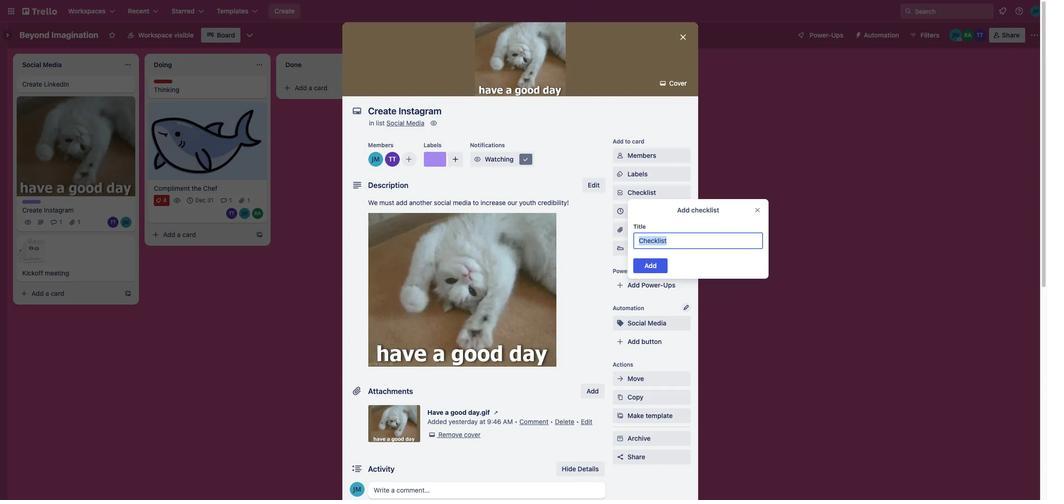 Task type: describe. For each thing, give the bounding box(es) containing it.
open information menu image
[[1015, 6, 1024, 16]]

Search field
[[912, 4, 993, 18]]

have a good day.gif
[[428, 409, 490, 417]]

custom fields button
[[613, 244, 691, 253]]

remove
[[439, 431, 462, 439]]

our
[[508, 199, 518, 207]]

add a card for add a card button related to create from template… image
[[32, 290, 64, 298]]

add
[[396, 199, 407, 207]]

sm image for checklist
[[616, 188, 625, 197]]

add checklist
[[677, 206, 719, 214]]

good
[[451, 409, 467, 417]]

chef
[[203, 184, 217, 192]]

9:46
[[487, 418, 501, 426]]

automation button
[[851, 28, 905, 43]]

credibility!
[[538, 199, 569, 207]]

we must add another social media to increase our youth credibility!
[[368, 199, 569, 207]]

instagram
[[44, 206, 74, 214]]

increase
[[481, 199, 506, 207]]

checklist
[[691, 206, 719, 214]]

sm image for archive
[[616, 434, 625, 444]]

1 horizontal spatial terry turtle (terryturtle) image
[[226, 208, 237, 219]]

1 horizontal spatial power-
[[642, 281, 664, 289]]

create instagram
[[22, 206, 74, 214]]

cover
[[464, 431, 481, 439]]

cover
[[668, 79, 687, 87]]

edit inside button
[[588, 181, 600, 189]]

button
[[642, 338, 662, 346]]

sm image for remove cover link
[[428, 431, 437, 440]]

hide
[[562, 465, 576, 473]]

in
[[369, 119, 374, 127]]

add inside button
[[628, 338, 640, 346]]

edit button
[[583, 178, 606, 193]]

in list social media
[[369, 119, 425, 127]]

watching
[[485, 155, 514, 163]]

filters
[[921, 31, 940, 39]]

checklist link
[[613, 185, 691, 200]]

sm image inside watching button
[[521, 155, 530, 164]]

linkedin
[[44, 80, 69, 88]]

beyond imagination
[[19, 30, 98, 40]]

thinking link
[[154, 85, 261, 95]]

custom fields
[[628, 244, 671, 252]]

move
[[628, 375, 644, 383]]

1 vertical spatial ups
[[632, 268, 643, 275]]

primary element
[[0, 0, 1047, 22]]

social media link
[[387, 119, 425, 127]]

0 horizontal spatial labels
[[424, 142, 442, 149]]

sm image for cover link
[[658, 79, 668, 88]]

at
[[480, 418, 486, 426]]

compliment the chef
[[154, 184, 217, 192]]

Write a comment text field
[[368, 482, 606, 499]]

copy
[[628, 393, 644, 401]]

compliment
[[154, 184, 190, 192]]

media inside button
[[648, 319, 667, 327]]

remove cover link
[[428, 431, 481, 440]]

0 vertical spatial media
[[406, 119, 425, 127]]

delete
[[555, 418, 575, 426]]

create from template… image
[[124, 290, 132, 298]]

share for the topmost the share button
[[1002, 31, 1020, 39]]

delete link
[[555, 418, 575, 426]]

social
[[434, 199, 451, 207]]

color: bold red, title: "thoughts" element
[[154, 80, 179, 87]]

sm image for copy
[[616, 393, 625, 402]]

power- inside button
[[810, 31, 832, 39]]

add power-ups link
[[613, 278, 691, 293]]

attachment button
[[613, 222, 691, 237]]

Board name text field
[[15, 28, 103, 43]]

1 vertical spatial ruby anderson (rubyanderson7) image
[[252, 208, 263, 219]]

comment link
[[520, 418, 549, 426]]

hide details
[[562, 465, 599, 473]]

0 horizontal spatial automation
[[613, 305, 644, 312]]

add to card
[[613, 138, 645, 145]]

kickoff
[[22, 269, 43, 277]]

add another list
[[425, 60, 473, 68]]

title
[[633, 223, 646, 230]]

ups inside button
[[832, 31, 844, 39]]

cover link
[[656, 76, 693, 91]]

remove cover
[[439, 431, 481, 439]]

dates
[[628, 207, 646, 215]]

youth
[[519, 199, 536, 207]]

another inside button
[[438, 60, 462, 68]]

1 vertical spatial to
[[473, 199, 479, 207]]

beyond
[[19, 30, 49, 40]]

1 horizontal spatial ruby anderson (rubyanderson7) image
[[962, 29, 975, 42]]

sm image for labels
[[616, 170, 625, 179]]

hide details link
[[556, 462, 605, 477]]

create for create
[[274, 7, 295, 15]]

list inside button
[[464, 60, 473, 68]]

sm image right social media 'link' at the top left of the page
[[429, 119, 438, 128]]

Title text field
[[633, 233, 763, 249]]

archive
[[628, 435, 651, 443]]

thinking
[[154, 86, 180, 94]]

template
[[646, 412, 673, 420]]

copy link
[[613, 390, 691, 405]]

we
[[368, 199, 378, 207]]

1 vertical spatial power-
[[613, 268, 632, 275]]

make template
[[628, 412, 673, 420]]

0 horizontal spatial social
[[387, 119, 405, 127]]

workspace
[[138, 31, 172, 39]]

add a card for add a card button associated with create from template… icon
[[163, 231, 196, 239]]

thoughts
[[154, 80, 179, 87]]

create for create linkedin
[[22, 80, 42, 88]]

1 vertical spatial edit
[[581, 418, 593, 426]]



Task type: vqa. For each thing, say whether or not it's contained in the screenshot.
rightmost Power-Ups
yes



Task type: locate. For each thing, give the bounding box(es) containing it.
0 vertical spatial social
[[387, 119, 405, 127]]

1 vertical spatial create
[[22, 80, 42, 88]]

comment
[[520, 418, 549, 426]]

jeremy miller (jeremymiller198) image
[[950, 29, 962, 42], [368, 152, 383, 167]]

1 vertical spatial social
[[628, 319, 646, 327]]

1 vertical spatial jeremy miller (jeremymiller198) image
[[368, 152, 383, 167]]

share down archive
[[628, 453, 646, 461]]

the
[[192, 184, 201, 192]]

sm image
[[429, 119, 438, 128], [616, 151, 625, 160], [473, 155, 482, 164], [616, 170, 625, 179], [616, 188, 625, 197], [616, 393, 625, 402], [491, 408, 501, 418], [616, 412, 625, 421], [616, 434, 625, 444]]

automation up social media
[[613, 305, 644, 312]]

ups down fields on the right of page
[[663, 281, 676, 289]]

ruby anderson (rubyanderson7) image up create from template… icon
[[252, 208, 263, 219]]

add a card for add a card button to the right
[[295, 84, 328, 92]]

share button down 0 notifications icon
[[989, 28, 1026, 43]]

social media button
[[613, 316, 691, 331]]

customize views image
[[245, 31, 255, 40]]

0 horizontal spatial ups
[[632, 268, 643, 275]]

color: purple, title: none image
[[424, 152, 446, 167]]

0 vertical spatial members
[[368, 142, 394, 149]]

sm image left archive
[[616, 434, 625, 444]]

notifications
[[470, 142, 505, 149]]

ruby anderson (rubyanderson7) image
[[962, 29, 975, 42], [252, 208, 263, 219]]

sm image up 9:46
[[491, 408, 501, 418]]

day.gif
[[468, 409, 490, 417]]

ruby anderson (rubyanderson7) image down search field at the right top of page
[[962, 29, 975, 42]]

sm image inside archive link
[[616, 434, 625, 444]]

imagination
[[51, 30, 98, 40]]

labels up color: purple, title: none icon
[[424, 142, 442, 149]]

1 horizontal spatial power-ups
[[810, 31, 844, 39]]

sm image inside cover link
[[658, 79, 668, 88]]

members down in
[[368, 142, 394, 149]]

1 horizontal spatial ups
[[663, 281, 676, 289]]

0 vertical spatial to
[[625, 138, 631, 145]]

have
[[428, 409, 444, 417]]

create linkedin
[[22, 80, 69, 88]]

social media
[[628, 319, 667, 327]]

0 horizontal spatial share
[[628, 453, 646, 461]]

2 horizontal spatial power-
[[810, 31, 832, 39]]

automation left filters button
[[864, 31, 899, 39]]

power-ups inside button
[[810, 31, 844, 39]]

add button
[[581, 384, 605, 399]]

1 horizontal spatial share button
[[989, 28, 1026, 43]]

Dec 31 checkbox
[[184, 195, 216, 206]]

color: purple, title: none image
[[22, 200, 41, 204]]

make template link
[[613, 409, 691, 424]]

sm image left copy on the bottom right of page
[[616, 393, 625, 402]]

edit
[[588, 181, 600, 189], [581, 418, 593, 426]]

sm image right edit button
[[616, 170, 625, 179]]

media
[[453, 199, 471, 207]]

0 vertical spatial share
[[1002, 31, 1020, 39]]

0 vertical spatial power-
[[810, 31, 832, 39]]

jeremy miller (jeremymiller198) image down search field at the right top of page
[[950, 29, 962, 42]]

create button
[[269, 4, 300, 19]]

sm image inside watching button
[[473, 155, 482, 164]]

0 horizontal spatial share button
[[613, 450, 691, 465]]

add button button
[[613, 335, 691, 349]]

1 horizontal spatial members
[[628, 152, 656, 159]]

add
[[425, 60, 437, 68], [295, 84, 307, 92], [613, 138, 624, 145], [677, 206, 690, 214], [163, 231, 175, 239], [628, 281, 640, 289], [32, 290, 44, 298], [628, 338, 640, 346], [587, 387, 599, 395]]

sm image down notifications on the top left of page
[[473, 155, 482, 164]]

add power-ups
[[628, 281, 676, 289]]

ups
[[832, 31, 844, 39], [632, 268, 643, 275], [663, 281, 676, 289]]

1 vertical spatial power-ups
[[613, 268, 643, 275]]

star or unstar board image
[[109, 32, 116, 39]]

description
[[368, 181, 409, 190]]

have\_a\_good\_day.gif image
[[368, 213, 556, 367]]

labels up checklist
[[628, 170, 648, 178]]

1 vertical spatial add a card button
[[148, 227, 252, 242]]

1 horizontal spatial automation
[[864, 31, 899, 39]]

1 vertical spatial members
[[628, 152, 656, 159]]

members link
[[613, 148, 691, 163]]

ups left the automation button
[[832, 31, 844, 39]]

sm image for the automation button
[[851, 28, 864, 41]]

added yesterday at 9:46 am
[[428, 418, 513, 426]]

sm image inside checklist link
[[616, 188, 625, 197]]

0 vertical spatial ups
[[832, 31, 844, 39]]

attachments
[[368, 387, 413, 396]]

share
[[1002, 31, 1020, 39], [628, 453, 646, 461]]

1 vertical spatial terry turtle (terryturtle) image
[[385, 152, 400, 167]]

sm image left make
[[616, 412, 625, 421]]

create from template… image
[[256, 231, 263, 239]]

1 vertical spatial labels
[[628, 170, 648, 178]]

2 vertical spatial create
[[22, 206, 42, 214]]

add members to card image
[[405, 155, 413, 164]]

1 vertical spatial share
[[628, 453, 646, 461]]

social up add button
[[628, 319, 646, 327]]

labels inside 'link'
[[628, 170, 648, 178]]

2 horizontal spatial add a card
[[295, 84, 328, 92]]

sm image inside the social media button
[[616, 319, 625, 328]]

31
[[207, 197, 213, 204]]

0 horizontal spatial jeremy miller (jeremymiller198) image
[[368, 152, 383, 167]]

2 vertical spatial add a card button
[[17, 287, 121, 301]]

yesterday
[[449, 418, 478, 426]]

add a card button for create from template… image
[[17, 287, 121, 301]]

sm image for the social media button
[[616, 319, 625, 328]]

sm image down add to card
[[616, 151, 625, 160]]

1 horizontal spatial to
[[625, 138, 631, 145]]

0 vertical spatial terry turtle (terryturtle) image
[[974, 29, 987, 42]]

sm image inside labels 'link'
[[616, 170, 625, 179]]

0 vertical spatial share button
[[989, 28, 1026, 43]]

2 horizontal spatial ups
[[832, 31, 844, 39]]

0 vertical spatial jeremy miller (jeremymiller198) image
[[950, 29, 962, 42]]

workspace visible
[[138, 31, 194, 39]]

sm image inside copy link
[[616, 393, 625, 402]]

terry turtle (terryturtle) image down search field at the right top of page
[[974, 29, 987, 42]]

0 vertical spatial add a card button
[[280, 81, 384, 95]]

sm image inside the automation button
[[851, 28, 864, 41]]

share for the bottom the share button
[[628, 453, 646, 461]]

0 notifications image
[[997, 6, 1009, 17]]

0 horizontal spatial list
[[376, 119, 385, 127]]

terry turtle (terryturtle) image left add members to card icon
[[385, 152, 400, 167]]

social right in
[[387, 119, 405, 127]]

move link
[[613, 372, 691, 387]]

1 vertical spatial automation
[[613, 305, 644, 312]]

0 vertical spatial another
[[438, 60, 462, 68]]

0 horizontal spatial power-ups
[[613, 268, 643, 275]]

filters button
[[907, 28, 943, 43]]

0 horizontal spatial add a card
[[32, 290, 64, 298]]

kickoff meeting
[[22, 269, 69, 277]]

must
[[380, 199, 394, 207]]

sm image for watching
[[473, 155, 482, 164]]

0 horizontal spatial terry turtle (terryturtle) image
[[385, 152, 400, 167]]

add a card button
[[280, 81, 384, 95], [148, 227, 252, 242], [17, 287, 121, 301]]

4
[[163, 197, 167, 204]]

labels link
[[613, 167, 691, 182]]

0 horizontal spatial ruby anderson (rubyanderson7) image
[[252, 208, 263, 219]]

0 vertical spatial labels
[[424, 142, 442, 149]]

1 vertical spatial add a card
[[163, 231, 196, 239]]

1 vertical spatial share button
[[613, 450, 691, 465]]

0 vertical spatial automation
[[864, 31, 899, 39]]

add button
[[628, 338, 662, 346]]

2 horizontal spatial add a card button
[[280, 81, 384, 95]]

edit link
[[581, 418, 593, 426]]

ups up 'add power-ups'
[[632, 268, 643, 275]]

to
[[625, 138, 631, 145], [473, 199, 479, 207]]

members down add to card
[[628, 152, 656, 159]]

add a card
[[295, 84, 328, 92], [163, 231, 196, 239], [32, 290, 64, 298]]

1 horizontal spatial labels
[[628, 170, 648, 178]]

1 vertical spatial list
[[376, 119, 385, 127]]

watching button
[[470, 152, 534, 167]]

share left show menu icon
[[1002, 31, 1020, 39]]

1 horizontal spatial jeremy miller (jeremymiller198) image
[[950, 29, 962, 42]]

create for create instagram
[[22, 206, 42, 214]]

members
[[368, 142, 394, 149], [628, 152, 656, 159]]

0 horizontal spatial terry turtle (terryturtle) image
[[108, 217, 119, 228]]

1 horizontal spatial media
[[648, 319, 667, 327]]

automation inside button
[[864, 31, 899, 39]]

2 vertical spatial power-
[[642, 281, 664, 289]]

dates button
[[613, 204, 691, 219]]

automation
[[864, 31, 899, 39], [613, 305, 644, 312]]

1 vertical spatial media
[[648, 319, 667, 327]]

0 horizontal spatial members
[[368, 142, 394, 149]]

0 horizontal spatial media
[[406, 119, 425, 127]]

jeremy miller (jeremymiller198) image
[[1031, 6, 1042, 17], [239, 208, 250, 219], [121, 217, 132, 228], [350, 482, 365, 497]]

dec
[[195, 197, 206, 204]]

share button down archive link
[[613, 450, 691, 465]]

search image
[[905, 7, 912, 15]]

create instagram link
[[22, 206, 130, 215]]

0 vertical spatial add a card
[[295, 84, 328, 92]]

a
[[309, 84, 312, 92], [177, 231, 181, 239], [45, 290, 49, 298], [445, 409, 449, 417]]

terry turtle (terryturtle) image
[[974, 29, 987, 42], [385, 152, 400, 167]]

0 horizontal spatial another
[[409, 199, 432, 207]]

details
[[578, 465, 599, 473]]

1 horizontal spatial terry turtle (terryturtle) image
[[974, 29, 987, 42]]

0 horizontal spatial to
[[473, 199, 479, 207]]

add a card button for create from template… icon
[[148, 227, 252, 242]]

dec 31
[[195, 197, 213, 204]]

sm image left checklist
[[616, 188, 625, 197]]

compliment the chef link
[[154, 184, 261, 193]]

sm image inside move link
[[616, 374, 625, 384]]

media up add members to card icon
[[406, 119, 425, 127]]

sm image
[[851, 28, 864, 41], [658, 79, 668, 88], [521, 155, 530, 164], [616, 319, 625, 328], [616, 374, 625, 384], [428, 431, 437, 440]]

fields
[[653, 244, 671, 252]]

1 horizontal spatial another
[[438, 60, 462, 68]]

create linkedin link
[[22, 80, 130, 89]]

0 vertical spatial create
[[274, 7, 295, 15]]

0 vertical spatial edit
[[588, 181, 600, 189]]

checklist
[[628, 189, 656, 197]]

jeremy miller (jeremymiller198) image up description
[[368, 152, 383, 167]]

1 horizontal spatial list
[[464, 60, 473, 68]]

None text field
[[364, 103, 669, 120]]

1 horizontal spatial social
[[628, 319, 646, 327]]

archive link
[[613, 431, 691, 446]]

1 horizontal spatial add a card
[[163, 231, 196, 239]]

sm image for make template
[[616, 412, 625, 421]]

make
[[628, 412, 644, 420]]

visible
[[174, 31, 194, 39]]

2 vertical spatial ups
[[663, 281, 676, 289]]

sm image for members
[[616, 151, 625, 160]]

am
[[503, 418, 513, 426]]

actions
[[613, 362, 634, 368]]

board link
[[201, 28, 241, 43]]

sm image inside "make template" link
[[616, 412, 625, 421]]

0 vertical spatial ruby anderson (rubyanderson7) image
[[962, 29, 975, 42]]

media
[[406, 119, 425, 127], [648, 319, 667, 327]]

custom
[[628, 244, 652, 252]]

0 vertical spatial list
[[464, 60, 473, 68]]

show menu image
[[1030, 31, 1040, 40]]

create inside button
[[274, 7, 295, 15]]

to right media
[[473, 199, 479, 207]]

1 vertical spatial another
[[409, 199, 432, 207]]

labels
[[424, 142, 442, 149], [628, 170, 648, 178]]

0 horizontal spatial power-
[[613, 268, 632, 275]]

media up button
[[648, 319, 667, 327]]

None submit
[[633, 259, 668, 273]]

power-ups button
[[791, 28, 849, 43]]

sm image for move link
[[616, 374, 625, 384]]

0 horizontal spatial add a card button
[[17, 287, 121, 301]]

2 vertical spatial add a card
[[32, 290, 64, 298]]

board
[[217, 31, 235, 39]]

terry turtle (terryturtle) image
[[226, 208, 237, 219], [108, 217, 119, 228]]

1 horizontal spatial share
[[1002, 31, 1020, 39]]

back to home image
[[22, 4, 57, 19]]

social inside button
[[628, 319, 646, 327]]

activity
[[368, 465, 395, 474]]

add another list button
[[408, 54, 534, 74]]

1 horizontal spatial add a card button
[[148, 227, 252, 242]]

sm image inside members link
[[616, 151, 625, 160]]

to up members link
[[625, 138, 631, 145]]

0 vertical spatial power-ups
[[810, 31, 844, 39]]



